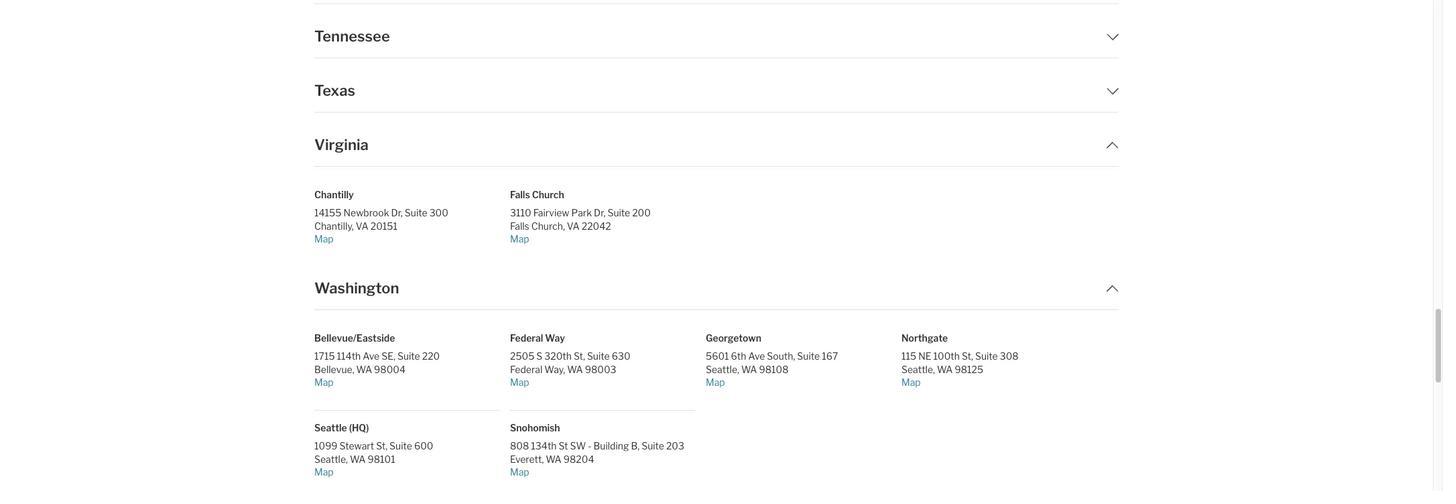Task type: describe. For each thing, give the bounding box(es) containing it.
wa inside '1099 stewart st, suite 600 seattle, wa 98101 map'
[[350, 454, 366, 465]]

washington
[[315, 280, 399, 297]]

320th
[[545, 351, 572, 362]]

st, for 320th
[[574, 351, 585, 362]]

falls inside 3110 fairview park dr, suite 200 falls church, va 22042 map
[[510, 220, 530, 232]]

808 134th st sw - building b, suite 203 everett, wa 98204 map
[[510, 441, 685, 478]]

dr, inside 3110 fairview park dr, suite 200 falls church, va 22042 map
[[594, 207, 606, 219]]

dr, inside 14155 newbrook dr, suite 300 chantilly, va 20151 map
[[391, 207, 403, 219]]

808
[[510, 441, 529, 452]]

suite inside 2505 s 320th st, suite 630 federal way, wa 98003 map
[[587, 351, 610, 362]]

wa inside 115 ne 100th st, suite 308 seattle, wa 98125 map
[[938, 364, 953, 375]]

630
[[612, 351, 631, 362]]

chantilly
[[315, 189, 354, 201]]

134th
[[531, 441, 557, 452]]

everett,
[[510, 454, 544, 465]]

map link for seattle, wa 98125
[[902, 376, 1087, 389]]

map inside 5601 6th ave south, suite 167 seattle, wa 98108 map
[[706, 377, 725, 388]]

1 falls from the top
[[510, 189, 530, 201]]

map link for bellevue, wa 98004
[[315, 376, 500, 389]]

wa inside 808 134th st sw - building b, suite 203 everett, wa 98204 map
[[546, 454, 562, 465]]

georgetown
[[706, 333, 762, 344]]

map link for chantilly, va 20151
[[315, 233, 500, 245]]

98204
[[564, 454, 594, 465]]

203
[[667, 441, 685, 452]]

falls church
[[510, 189, 565, 201]]

snohomish
[[510, 422, 560, 434]]

seattle
[[315, 422, 347, 434]]

seattle, for 5601
[[706, 364, 740, 375]]

map inside 3110 fairview park dr, suite 200 falls church, va 22042 map
[[510, 233, 530, 245]]

st
[[559, 441, 568, 452]]

map link for seattle, wa 98108
[[706, 376, 891, 389]]

1099 stewart st, suite 600 seattle, wa 98101 map
[[315, 441, 434, 478]]

map link for falls church, va 22042
[[510, 233, 695, 245]]

b,
[[631, 441, 640, 452]]

2505
[[510, 351, 535, 362]]

texas
[[315, 82, 355, 99]]

seattle, for 115
[[902, 364, 936, 375]]

park
[[572, 207, 592, 219]]

20151
[[371, 220, 398, 232]]

1715
[[315, 351, 335, 362]]

1715 114th ave se, suite 220 bellevue, wa 98004 map
[[315, 351, 440, 388]]

map link for everett, wa 98204
[[510, 466, 695, 479]]

federal way
[[510, 333, 565, 344]]

114th
[[337, 351, 361, 362]]

building
[[594, 441, 629, 452]]

stewart
[[340, 441, 374, 452]]

northgate
[[902, 333, 948, 344]]

map link for federal way, wa 98003
[[510, 376, 695, 389]]

map inside 115 ne 100th st, suite 308 seattle, wa 98125 map
[[902, 377, 921, 388]]

98101
[[368, 454, 395, 465]]

-
[[588, 441, 592, 452]]

map link for seattle, wa 98101
[[315, 466, 500, 479]]

fairview
[[534, 207, 570, 219]]

1 federal from the top
[[510, 333, 543, 344]]

map inside 14155 newbrook dr, suite 300 chantilly, va 20151 map
[[315, 233, 334, 245]]

3110
[[510, 207, 532, 219]]

ave for 98108
[[749, 351, 765, 362]]

5601 6th ave south, suite 167 seattle, wa 98108 map
[[706, 351, 838, 388]]

5601
[[706, 351, 729, 362]]

way
[[545, 333, 565, 344]]

wa inside 1715 114th ave se, suite 220 bellevue, wa 98004 map
[[357, 364, 372, 375]]

south,
[[767, 351, 796, 362]]

220
[[422, 351, 440, 362]]



Task type: vqa. For each thing, say whether or not it's contained in the screenshot.
the 14155 Newbrook Dr, Suite 300 Chantilly, VA 20151 Map
yes



Task type: locate. For each thing, give the bounding box(es) containing it.
seattle, inside 5601 6th ave south, suite 167 seattle, wa 98108 map
[[706, 364, 740, 375]]

2 falls from the top
[[510, 220, 530, 232]]

map link down 22042
[[510, 233, 695, 245]]

s
[[537, 351, 543, 362]]

200
[[633, 207, 651, 219]]

seattle,
[[706, 364, 740, 375], [902, 364, 936, 375], [315, 454, 348, 465]]

map link down 20151
[[315, 233, 500, 245]]

0 horizontal spatial ave
[[363, 351, 380, 362]]

suite left the "200"
[[608, 207, 631, 219]]

1 vertical spatial federal
[[510, 364, 543, 375]]

167
[[822, 351, 838, 362]]

seattle, down 1099
[[315, 454, 348, 465]]

falls down "3110"
[[510, 220, 530, 232]]

ave for 98004
[[363, 351, 380, 362]]

2505 s 320th st, suite 630 federal way, wa 98003 map
[[510, 351, 631, 388]]

federal down 2505
[[510, 364, 543, 375]]

0 horizontal spatial dr,
[[391, 207, 403, 219]]

ave
[[363, 351, 380, 362], [749, 351, 765, 362]]

map
[[315, 233, 334, 245], [510, 233, 530, 245], [315, 377, 334, 388], [510, 377, 530, 388], [706, 377, 725, 388], [902, 377, 921, 388], [315, 467, 334, 478], [510, 467, 530, 478]]

ave right 6th
[[749, 351, 765, 362]]

1 horizontal spatial st,
[[574, 351, 585, 362]]

ave left "se,"
[[363, 351, 380, 362]]

suite inside 5601 6th ave south, suite 167 seattle, wa 98108 map
[[798, 351, 820, 362]]

suite inside '1099 stewart st, suite 600 seattle, wa 98101 map'
[[390, 441, 412, 452]]

14155 newbrook dr, suite 300 chantilly, va 20151 map
[[315, 207, 449, 245]]

map inside 2505 s 320th st, suite 630 federal way, wa 98003 map
[[510, 377, 530, 388]]

115
[[902, 351, 917, 362]]

falls
[[510, 189, 530, 201], [510, 220, 530, 232]]

map down "everett,"
[[510, 467, 530, 478]]

seattle (hq)
[[315, 422, 369, 434]]

map down 2505
[[510, 377, 530, 388]]

1 va from the left
[[356, 220, 369, 232]]

98108
[[759, 364, 789, 375]]

2 ave from the left
[[749, 351, 765, 362]]

suite left 600
[[390, 441, 412, 452]]

sw
[[570, 441, 586, 452]]

300
[[430, 207, 449, 219]]

wa right way,
[[568, 364, 583, 375]]

map inside '1099 stewart st, suite 600 seattle, wa 98101 map'
[[315, 467, 334, 478]]

va
[[356, 220, 369, 232], [567, 220, 580, 232]]

suite up 98125
[[976, 351, 998, 362]]

suite up 98003
[[587, 351, 610, 362]]

0 horizontal spatial seattle,
[[315, 454, 348, 465]]

suite left 300
[[405, 207, 428, 219]]

2 dr, from the left
[[594, 207, 606, 219]]

suite right "se,"
[[398, 351, 420, 362]]

seattle, down the ne
[[902, 364, 936, 375]]

1 horizontal spatial dr,
[[594, 207, 606, 219]]

chantilly,
[[315, 220, 354, 232]]

suite inside 115 ne 100th st, suite 308 seattle, wa 98125 map
[[976, 351, 998, 362]]

map inside 1715 114th ave se, suite 220 bellevue, wa 98004 map
[[315, 377, 334, 388]]

0 horizontal spatial va
[[356, 220, 369, 232]]

ave inside 1715 114th ave se, suite 220 bellevue, wa 98004 map
[[363, 351, 380, 362]]

0 horizontal spatial st,
[[376, 441, 388, 452]]

map link down 98204
[[510, 466, 695, 479]]

98004
[[374, 364, 406, 375]]

308
[[1000, 351, 1019, 362]]

6th
[[731, 351, 747, 362]]

federal inside 2505 s 320th st, suite 630 federal way, wa 98003 map
[[510, 364, 543, 375]]

98125
[[955, 364, 984, 375]]

bellevue,
[[315, 364, 355, 375]]

map down bellevue,
[[315, 377, 334, 388]]

1 vertical spatial falls
[[510, 220, 530, 232]]

va down park
[[567, 220, 580, 232]]

seattle, inside '1099 stewart st, suite 600 seattle, wa 98101 map'
[[315, 454, 348, 465]]

2 va from the left
[[567, 220, 580, 232]]

map link down 98004
[[315, 376, 500, 389]]

1 horizontal spatial va
[[567, 220, 580, 232]]

va down newbrook
[[356, 220, 369, 232]]

st, for 100th
[[962, 351, 974, 362]]

suite right the b,
[[642, 441, 665, 452]]

map link down 98108
[[706, 376, 891, 389]]

map link down 98101
[[315, 466, 500, 479]]

map down 1099
[[315, 467, 334, 478]]

map down chantilly, at the left
[[315, 233, 334, 245]]

98003
[[585, 364, 617, 375]]

0 vertical spatial federal
[[510, 333, 543, 344]]

church
[[532, 189, 565, 201]]

st, up 98125
[[962, 351, 974, 362]]

seattle, inside 115 ne 100th st, suite 308 seattle, wa 98125 map
[[902, 364, 936, 375]]

st,
[[574, 351, 585, 362], [962, 351, 974, 362], [376, 441, 388, 452]]

wa
[[357, 364, 372, 375], [568, 364, 583, 375], [742, 364, 757, 375], [938, 364, 953, 375], [350, 454, 366, 465], [546, 454, 562, 465]]

va inside 3110 fairview park dr, suite 200 falls church, va 22042 map
[[567, 220, 580, 232]]

st, right 320th
[[574, 351, 585, 362]]

way,
[[545, 364, 566, 375]]

2 federal from the top
[[510, 364, 543, 375]]

wa inside 5601 6th ave south, suite 167 seattle, wa 98108 map
[[742, 364, 757, 375]]

map down "3110"
[[510, 233, 530, 245]]

tennessee
[[315, 27, 390, 45]]

va inside 14155 newbrook dr, suite 300 chantilly, va 20151 map
[[356, 220, 369, 232]]

suite inside 14155 newbrook dr, suite 300 chantilly, va 20151 map
[[405, 207, 428, 219]]

dr,
[[391, 207, 403, 219], [594, 207, 606, 219]]

suite inside 1715 114th ave se, suite 220 bellevue, wa 98004 map
[[398, 351, 420, 362]]

1 horizontal spatial ave
[[749, 351, 765, 362]]

church,
[[532, 220, 565, 232]]

map down 5601
[[706, 377, 725, 388]]

federal
[[510, 333, 543, 344], [510, 364, 543, 375]]

wa inside 2505 s 320th st, suite 630 federal way, wa 98003 map
[[568, 364, 583, 375]]

st, inside 115 ne 100th st, suite 308 seattle, wa 98125 map
[[962, 351, 974, 362]]

map link
[[315, 233, 500, 245], [510, 233, 695, 245], [315, 376, 500, 389], [510, 376, 695, 389], [706, 376, 891, 389], [902, 376, 1087, 389], [315, 466, 500, 479], [510, 466, 695, 479]]

1 dr, from the left
[[391, 207, 403, 219]]

1 ave from the left
[[363, 351, 380, 362]]

wa down st
[[546, 454, 562, 465]]

1 horizontal spatial seattle,
[[706, 364, 740, 375]]

map link down 98125
[[902, 376, 1087, 389]]

wa down 114th
[[357, 364, 372, 375]]

ne
[[919, 351, 932, 362]]

22042
[[582, 220, 611, 232]]

map link down 98003
[[510, 376, 695, 389]]

2 horizontal spatial seattle,
[[902, 364, 936, 375]]

wa down stewart on the left of the page
[[350, 454, 366, 465]]

wa down 6th
[[742, 364, 757, 375]]

virginia
[[315, 136, 369, 154]]

se,
[[382, 351, 396, 362]]

wa down 100th
[[938, 364, 953, 375]]

falls up "3110"
[[510, 189, 530, 201]]

3110 fairview park dr, suite 200 falls church, va 22042 map
[[510, 207, 651, 245]]

suite inside 3110 fairview park dr, suite 200 falls church, va 22042 map
[[608, 207, 631, 219]]

(hq)
[[349, 422, 369, 434]]

st, up 98101
[[376, 441, 388, 452]]

1099
[[315, 441, 338, 452]]

st, inside 2505 s 320th st, suite 630 federal way, wa 98003 map
[[574, 351, 585, 362]]

dr, up 22042
[[594, 207, 606, 219]]

seattle, down 5601
[[706, 364, 740, 375]]

ave inside 5601 6th ave south, suite 167 seattle, wa 98108 map
[[749, 351, 765, 362]]

0 vertical spatial falls
[[510, 189, 530, 201]]

map down 115
[[902, 377, 921, 388]]

600
[[414, 441, 434, 452]]

st, inside '1099 stewart st, suite 600 seattle, wa 98101 map'
[[376, 441, 388, 452]]

dr, up 20151
[[391, 207, 403, 219]]

2 horizontal spatial st,
[[962, 351, 974, 362]]

map inside 808 134th st sw - building b, suite 203 everett, wa 98204 map
[[510, 467, 530, 478]]

suite inside 808 134th st sw - building b, suite 203 everett, wa 98204 map
[[642, 441, 665, 452]]

100th
[[934, 351, 960, 362]]

115 ne 100th st, suite 308 seattle, wa 98125 map
[[902, 351, 1019, 388]]

suite left 167
[[798, 351, 820, 362]]

federal up 2505
[[510, 333, 543, 344]]

bellevue/eastside
[[315, 333, 395, 344]]

suite
[[405, 207, 428, 219], [608, 207, 631, 219], [398, 351, 420, 362], [587, 351, 610, 362], [798, 351, 820, 362], [976, 351, 998, 362], [390, 441, 412, 452], [642, 441, 665, 452]]

newbrook
[[344, 207, 389, 219]]

14155
[[315, 207, 342, 219]]



